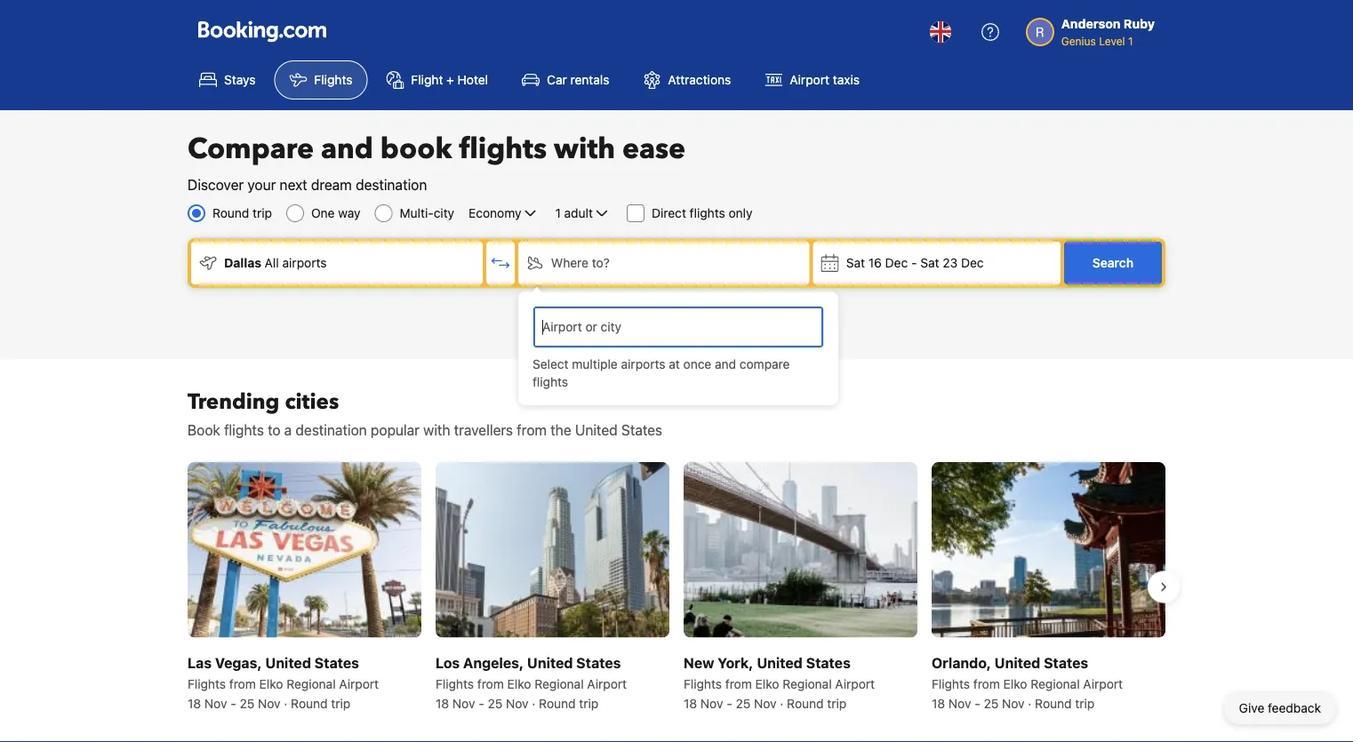 Task type: vqa. For each thing, say whether or not it's contained in the screenshot.
1st the 18 from left
yes



Task type: locate. For each thing, give the bounding box(es) containing it.
round inside "orlando, united states flights from elko regional airport 18 nov - 25 nov · round trip"
[[1035, 696, 1072, 711]]

1 horizontal spatial and
[[715, 357, 736, 372]]

dallas all airports
[[224, 256, 327, 270]]

elko inside the new york, united states flights from elko regional airport 18 nov - 25 nov · round trip
[[755, 676, 779, 691]]

1
[[1128, 35, 1133, 47], [555, 206, 561, 220]]

united inside the new york, united states flights from elko regional airport 18 nov - 25 nov · round trip
[[757, 654, 803, 671]]

level
[[1099, 35, 1125, 47]]

from down 'angeles,' on the left of the page
[[477, 676, 504, 691]]

18 inside the new york, united states flights from elko regional airport 18 nov - 25 nov · round trip
[[684, 696, 697, 711]]

2 · from the left
[[532, 696, 536, 711]]

trending cities book flights to a destination popular with travellers from the united states
[[188, 387, 662, 439]]

give feedback button
[[1225, 693, 1335, 725]]

states for las vegas, united states
[[315, 654, 359, 671]]

los angeles, united states image
[[436, 462, 669, 638]]

flights
[[459, 130, 547, 168], [690, 206, 725, 220], [533, 375, 568, 389], [224, 422, 264, 439]]

trip inside "orlando, united states flights from elko regional airport 18 nov - 25 nov · round trip"
[[1075, 696, 1095, 711]]

united for new york, united states
[[757, 654, 803, 671]]

1 25 from the left
[[240, 696, 255, 711]]

new york, united states flights from elko regional airport 18 nov - 25 nov · round trip
[[684, 654, 875, 711]]

from inside las vegas, united states flights from elko regional airport 18 nov - 25 nov · round trip
[[229, 676, 256, 691]]

18 down orlando,
[[932, 696, 945, 711]]

trip
[[253, 206, 272, 220], [331, 696, 350, 711], [579, 696, 599, 711], [827, 696, 847, 711], [1075, 696, 1095, 711]]

25 inside los angeles, united states flights from elko regional airport 18 nov - 25 nov · round trip
[[488, 696, 503, 711]]

airport inside los angeles, united states flights from elko regional airport 18 nov - 25 nov · round trip
[[587, 676, 627, 691]]

- down 'angeles,' on the left of the page
[[479, 696, 484, 711]]

+
[[446, 72, 454, 87]]

airports inside select multiple airports at once and compare flights
[[621, 357, 665, 372]]

1 horizontal spatial dec
[[961, 256, 984, 270]]

flight
[[411, 72, 443, 87]]

with inside trending cities book flights to a destination popular with travellers from the united states
[[423, 422, 450, 439]]

search button
[[1064, 242, 1162, 285]]

3 18 from the left
[[684, 696, 697, 711]]

trip for los
[[579, 696, 599, 711]]

1 right level
[[1128, 35, 1133, 47]]

· inside the new york, united states flights from elko regional airport 18 nov - 25 nov · round trip
[[780, 696, 784, 711]]

5 nov from the left
[[701, 696, 723, 711]]

18 for new york, united states
[[684, 696, 697, 711]]

booking.com logo image
[[198, 21, 326, 42], [198, 21, 326, 42]]

regional
[[286, 676, 336, 691], [535, 676, 584, 691], [783, 676, 832, 691], [1031, 676, 1080, 691]]

to
[[268, 422, 281, 439]]

search
[[1093, 256, 1134, 270]]

- inside "orlando, united states flights from elko regional airport 18 nov - 25 nov · round trip"
[[975, 696, 980, 711]]

3 elko from the left
[[755, 676, 779, 691]]

1 horizontal spatial airports
[[621, 357, 665, 372]]

attractions link
[[628, 60, 746, 100]]

2 regional from the left
[[535, 676, 584, 691]]

1 vertical spatial 1
[[555, 206, 561, 220]]

multiple
[[572, 357, 618, 372]]

1 vertical spatial with
[[423, 422, 450, 439]]

1 · from the left
[[284, 696, 288, 711]]

0 horizontal spatial airports
[[282, 256, 327, 270]]

4 regional from the left
[[1031, 676, 1080, 691]]

from inside the new york, united states flights from elko regional airport 18 nov - 25 nov · round trip
[[725, 676, 752, 691]]

select
[[533, 357, 569, 372]]

with up 1 adult popup button
[[554, 130, 615, 168]]

· for angeles,
[[532, 696, 536, 711]]

- down "vegas,"
[[230, 696, 236, 711]]

sat left 16
[[846, 256, 865, 270]]

and up dream
[[321, 130, 373, 168]]

states inside the new york, united states flights from elko regional airport 18 nov - 25 nov · round trip
[[806, 654, 851, 671]]

25 inside las vegas, united states flights from elko regional airport 18 nov - 25 nov · round trip
[[240, 696, 255, 711]]

round inside las vegas, united states flights from elko regional airport 18 nov - 25 nov · round trip
[[291, 696, 328, 711]]

region containing las vegas, united states
[[173, 455, 1180, 719]]

· for york,
[[780, 696, 784, 711]]

·
[[284, 696, 288, 711], [532, 696, 536, 711], [780, 696, 784, 711], [1028, 696, 1032, 711]]

25 down orlando,
[[984, 696, 999, 711]]

regional inside los angeles, united states flights from elko regional airport 18 nov - 25 nov · round trip
[[535, 676, 584, 691]]

airport taxis
[[790, 72, 860, 87]]

region
[[173, 455, 1180, 719]]

regional inside las vegas, united states flights from elko regional airport 18 nov - 25 nov · round trip
[[286, 676, 336, 691]]

3 regional from the left
[[783, 676, 832, 691]]

where
[[551, 256, 589, 270]]

flights link
[[274, 60, 368, 100]]

dec right 23
[[961, 256, 984, 270]]

ease
[[622, 130, 686, 168]]

flights left only on the top right of the page
[[690, 206, 725, 220]]

18
[[188, 696, 201, 711], [436, 696, 449, 711], [684, 696, 697, 711], [932, 696, 945, 711]]

trip inside las vegas, united states flights from elko regional airport 18 nov - 25 nov · round trip
[[331, 696, 350, 711]]

0 horizontal spatial and
[[321, 130, 373, 168]]

-
[[911, 256, 917, 270], [230, 696, 236, 711], [479, 696, 484, 711], [727, 696, 732, 711], [975, 696, 980, 711]]

states for new york, united states
[[806, 654, 851, 671]]

airports
[[282, 256, 327, 270], [621, 357, 665, 372]]

dallas
[[224, 256, 262, 270]]

and
[[321, 130, 373, 168], [715, 357, 736, 372]]

elko
[[259, 676, 283, 691], [507, 676, 531, 691], [755, 676, 779, 691], [1003, 676, 1027, 691]]

0 vertical spatial 1
[[1128, 35, 1133, 47]]

rentals
[[570, 72, 609, 87]]

flights
[[314, 72, 352, 87], [188, 676, 226, 691], [436, 676, 474, 691], [684, 676, 722, 691], [932, 676, 970, 691]]

- down orlando,
[[975, 696, 980, 711]]

elko for vegas,
[[259, 676, 283, 691]]

dec
[[885, 256, 908, 270], [961, 256, 984, 270]]

25 down "vegas,"
[[240, 696, 255, 711]]

travellers
[[454, 422, 513, 439]]

united inside los angeles, united states flights from elko regional airport 18 nov - 25 nov · round trip
[[527, 654, 573, 671]]

united inside trending cities book flights to a destination popular with travellers from the united states
[[575, 422, 618, 439]]

destination up multi-
[[356, 176, 427, 193]]

united
[[575, 422, 618, 439], [265, 654, 311, 671], [527, 654, 573, 671], [757, 654, 803, 671], [995, 654, 1040, 671]]

0 vertical spatial and
[[321, 130, 373, 168]]

18 down las
[[188, 696, 201, 711]]

flights down select
[[533, 375, 568, 389]]

- for los angeles, united states
[[479, 696, 484, 711]]

1 adult
[[555, 206, 593, 220]]

8 nov from the left
[[1002, 696, 1025, 711]]

1 dec from the left
[[885, 256, 908, 270]]

your
[[247, 176, 276, 193]]

united right the york,
[[757, 654, 803, 671]]

direct flights only
[[652, 206, 753, 220]]

6 nov from the left
[[754, 696, 777, 711]]

airports left at
[[621, 357, 665, 372]]

book
[[380, 130, 452, 168]]

car rentals link
[[507, 60, 625, 100]]

united inside las vegas, united states flights from elko regional airport 18 nov - 25 nov · round trip
[[265, 654, 311, 671]]

from inside trending cities book flights to a destination popular with travellers from the united states
[[517, 422, 547, 439]]

4 18 from the left
[[932, 696, 945, 711]]

25 down 'angeles,' on the left of the page
[[488, 696, 503, 711]]

flights inside las vegas, united states flights from elko regional airport 18 nov - 25 nov · round trip
[[188, 676, 226, 691]]

0 vertical spatial destination
[[356, 176, 427, 193]]

with inside compare and book flights with ease discover your next dream destination
[[554, 130, 615, 168]]

destination down cities
[[296, 422, 367, 439]]

2 25 from the left
[[488, 696, 503, 711]]

1 elko from the left
[[259, 676, 283, 691]]

stays
[[224, 72, 256, 87]]

elko inside las vegas, united states flights from elko regional airport 18 nov - 25 nov · round trip
[[259, 676, 283, 691]]

airport for new york, united states
[[835, 676, 875, 691]]

airports for multiple
[[621, 357, 665, 372]]

1 vertical spatial airports
[[621, 357, 665, 372]]

genius
[[1061, 35, 1096, 47]]

2 18 from the left
[[436, 696, 449, 711]]

a
[[284, 422, 292, 439]]

round inside los angeles, united states flights from elko regional airport 18 nov - 25 nov · round trip
[[539, 696, 576, 711]]

united right "vegas,"
[[265, 654, 311, 671]]

nov
[[204, 696, 227, 711], [258, 696, 281, 711], [452, 696, 475, 711], [506, 696, 529, 711], [701, 696, 723, 711], [754, 696, 777, 711], [949, 696, 971, 711], [1002, 696, 1025, 711]]

- left 23
[[911, 256, 917, 270]]

taxis
[[833, 72, 860, 87]]

flights inside trending cities book flights to a destination popular with travellers from the united states
[[224, 422, 264, 439]]

from
[[517, 422, 547, 439], [229, 676, 256, 691], [477, 676, 504, 691], [725, 676, 752, 691], [973, 676, 1000, 691]]

· inside "orlando, united states flights from elko regional airport 18 nov - 25 nov · round trip"
[[1028, 696, 1032, 711]]

elko for york,
[[755, 676, 779, 691]]

dec right 16
[[885, 256, 908, 270]]

18 inside las vegas, united states flights from elko regional airport 18 nov - 25 nov · round trip
[[188, 696, 201, 711]]

give
[[1239, 701, 1265, 716]]

- inside popup button
[[911, 256, 917, 270]]

18 for las vegas, united states
[[188, 696, 201, 711]]

flights up the economy
[[459, 130, 547, 168]]

0 vertical spatial with
[[554, 130, 615, 168]]

0 horizontal spatial sat
[[846, 256, 865, 270]]

and right the once
[[715, 357, 736, 372]]

from inside "orlando, united states flights from elko regional airport 18 nov - 25 nov · round trip"
[[973, 676, 1000, 691]]

sat
[[846, 256, 865, 270], [920, 256, 939, 270]]

airport inside "orlando, united states flights from elko regional airport 18 nov - 25 nov · round trip"
[[1083, 676, 1123, 691]]

· inside los angeles, united states flights from elko regional airport 18 nov - 25 nov · round trip
[[532, 696, 536, 711]]

1 horizontal spatial with
[[554, 130, 615, 168]]

· for vegas,
[[284, 696, 288, 711]]

1 horizontal spatial 1
[[1128, 35, 1133, 47]]

trip inside the new york, united states flights from elko regional airport 18 nov - 25 nov · round trip
[[827, 696, 847, 711]]

and inside select multiple airports at once and compare flights
[[715, 357, 736, 372]]

0 horizontal spatial dec
[[885, 256, 908, 270]]

dream
[[311, 176, 352, 193]]

with right popular
[[423, 422, 450, 439]]

round
[[212, 206, 249, 220], [291, 696, 328, 711], [539, 696, 576, 711], [787, 696, 824, 711], [1035, 696, 1072, 711]]

3 · from the left
[[780, 696, 784, 711]]

18 down los
[[436, 696, 449, 711]]

4 · from the left
[[1028, 696, 1032, 711]]

anderson ruby genius level 1
[[1061, 16, 1155, 47]]

compare and book flights with ease discover your next dream destination
[[188, 130, 686, 193]]

3 25 from the left
[[736, 696, 751, 711]]

airport inside las vegas, united states flights from elko regional airport 18 nov - 25 nov · round trip
[[339, 676, 379, 691]]

1 nov from the left
[[204, 696, 227, 711]]

way
[[338, 206, 361, 220]]

4 25 from the left
[[984, 696, 999, 711]]

18 inside los angeles, united states flights from elko regional airport 18 nov - 25 nov · round trip
[[436, 696, 449, 711]]

- inside las vegas, united states flights from elko regional airport 18 nov - 25 nov · round trip
[[230, 696, 236, 711]]

25 for vegas,
[[240, 696, 255, 711]]

united right orlando,
[[995, 654, 1040, 671]]

from inside los angeles, united states flights from elko regional airport 18 nov - 25 nov · round trip
[[477, 676, 504, 691]]

airport inside the new york, united states flights from elko regional airport 18 nov - 25 nov · round trip
[[835, 676, 875, 691]]

25 inside the new york, united states flights from elko regional airport 18 nov - 25 nov · round trip
[[736, 696, 751, 711]]

flight + hotel link
[[371, 60, 503, 100]]

round inside the new york, united states flights from elko regional airport 18 nov - 25 nov · round trip
[[787, 696, 824, 711]]

1 horizontal spatial sat
[[920, 256, 939, 270]]

1 inside anderson ruby genius level 1
[[1128, 35, 1133, 47]]

from down "vegas,"
[[229, 676, 256, 691]]

states inside las vegas, united states flights from elko regional airport 18 nov - 25 nov · round trip
[[315, 654, 359, 671]]

adult
[[564, 206, 593, 220]]

1 vertical spatial and
[[715, 357, 736, 372]]

airports right the all
[[282, 256, 327, 270]]

· inside las vegas, united states flights from elko regional airport 18 nov - 25 nov · round trip
[[284, 696, 288, 711]]

with
[[554, 130, 615, 168], [423, 422, 450, 439]]

from left the at the bottom
[[517, 422, 547, 439]]

1 18 from the left
[[188, 696, 201, 711]]

sat left 23
[[920, 256, 939, 270]]

flights inside los angeles, united states flights from elko regional airport 18 nov - 25 nov · round trip
[[436, 676, 474, 691]]

regional inside the new york, united states flights from elko regional airport 18 nov - 25 nov · round trip
[[783, 676, 832, 691]]

25
[[240, 696, 255, 711], [488, 696, 503, 711], [736, 696, 751, 711], [984, 696, 999, 711]]

multi-
[[400, 206, 434, 220]]

los
[[436, 654, 460, 671]]

25 down the york,
[[736, 696, 751, 711]]

2 elko from the left
[[507, 676, 531, 691]]

airports for all
[[282, 256, 327, 270]]

0 vertical spatial airports
[[282, 256, 327, 270]]

1 regional from the left
[[286, 676, 336, 691]]

0 horizontal spatial 1
[[555, 206, 561, 220]]

0 horizontal spatial with
[[423, 422, 450, 439]]

flights inside the new york, united states flights from elko regional airport 18 nov - 25 nov · round trip
[[684, 676, 722, 691]]

states inside los angeles, united states flights from elko regional airport 18 nov - 25 nov · round trip
[[576, 654, 621, 671]]

18 down new
[[684, 696, 697, 711]]

elko inside los angeles, united states flights from elko regional airport 18 nov - 25 nov · round trip
[[507, 676, 531, 691]]

united right 'angeles,' on the left of the page
[[527, 654, 573, 671]]

from down the york,
[[725, 676, 752, 691]]

states inside "orlando, united states flights from elko regional airport 18 nov - 25 nov · round trip"
[[1044, 654, 1088, 671]]

trip inside los angeles, united states flights from elko regional airport 18 nov - 25 nov · round trip
[[579, 696, 599, 711]]

2 sat from the left
[[920, 256, 939, 270]]

- inside los angeles, united states flights from elko regional airport 18 nov - 25 nov · round trip
[[479, 696, 484, 711]]

4 elko from the left
[[1003, 676, 1027, 691]]

- down the york,
[[727, 696, 732, 711]]

city
[[434, 206, 454, 220]]

compare
[[188, 130, 314, 168]]

destination
[[356, 176, 427, 193], [296, 422, 367, 439]]

airport
[[790, 72, 830, 87], [339, 676, 379, 691], [587, 676, 627, 691], [835, 676, 875, 691], [1083, 676, 1123, 691]]

car
[[547, 72, 567, 87]]

1 left adult
[[555, 206, 561, 220]]

airport for las vegas, united states
[[339, 676, 379, 691]]

states inside trending cities book flights to a destination popular with travellers from the united states
[[621, 422, 662, 439]]

round for las
[[291, 696, 328, 711]]

- inside the new york, united states flights from elko regional airport 18 nov - 25 nov · round trip
[[727, 696, 732, 711]]

25 for angeles,
[[488, 696, 503, 711]]

flights left to
[[224, 422, 264, 439]]

1 vertical spatial destination
[[296, 422, 367, 439]]

united right the at the bottom
[[575, 422, 618, 439]]

from down orlando,
[[973, 676, 1000, 691]]

states
[[621, 422, 662, 439], [315, 654, 359, 671], [576, 654, 621, 671], [806, 654, 851, 671], [1044, 654, 1088, 671]]

multi-city
[[400, 206, 454, 220]]



Task type: describe. For each thing, give the bounding box(es) containing it.
25 inside "orlando, united states flights from elko regional airport 18 nov - 25 nov · round trip"
[[984, 696, 999, 711]]

states for los angeles, united states
[[576, 654, 621, 671]]

next
[[280, 176, 307, 193]]

attractions
[[668, 72, 731, 87]]

regional inside "orlando, united states flights from elko regional airport 18 nov - 25 nov · round trip"
[[1031, 676, 1080, 691]]

united inside "orlando, united states flights from elko regional airport 18 nov - 25 nov · round trip"
[[995, 654, 1040, 671]]

one
[[311, 206, 335, 220]]

flight + hotel
[[411, 72, 488, 87]]

united for las vegas, united states
[[265, 654, 311, 671]]

to?
[[592, 256, 610, 270]]

round for los
[[539, 696, 576, 711]]

vegas,
[[215, 654, 262, 671]]

las vegas, united states image
[[188, 462, 421, 638]]

car rentals
[[547, 72, 609, 87]]

destination inside compare and book flights with ease discover your next dream destination
[[356, 176, 427, 193]]

las
[[188, 654, 212, 671]]

18 for los angeles, united states
[[436, 696, 449, 711]]

and inside compare and book flights with ease discover your next dream destination
[[321, 130, 373, 168]]

once
[[683, 357, 712, 372]]

angeles,
[[463, 654, 524, 671]]

the
[[551, 422, 571, 439]]

orlando, united states image
[[932, 462, 1166, 638]]

16
[[868, 256, 882, 270]]

- for new york, united states
[[727, 696, 732, 711]]

25 for york,
[[736, 696, 751, 711]]

flights inside "orlando, united states flights from elko regional airport 18 nov - 25 nov · round trip"
[[932, 676, 970, 691]]

2 nov from the left
[[258, 696, 281, 711]]

airport for los angeles, united states
[[587, 676, 627, 691]]

direct
[[652, 206, 686, 220]]

flights for los angeles, united states
[[436, 676, 474, 691]]

economy
[[469, 206, 521, 220]]

select multiple airports at once and compare flights
[[533, 357, 790, 389]]

flights for new york, united states
[[684, 676, 722, 691]]

where to?
[[551, 256, 610, 270]]

sat 16 dec - sat 23 dec button
[[813, 242, 1061, 285]]

book
[[188, 422, 220, 439]]

- for las vegas, united states
[[230, 696, 236, 711]]

ruby
[[1124, 16, 1155, 31]]

round for new
[[787, 696, 824, 711]]

las vegas, united states flights from elko regional airport 18 nov - 25 nov · round trip
[[188, 654, 379, 711]]

18 inside "orlando, united states flights from elko regional airport 18 nov - 25 nov · round trip"
[[932, 696, 945, 711]]

hotel
[[458, 72, 488, 87]]

feedback
[[1268, 701, 1321, 716]]

regional for vegas,
[[286, 676, 336, 691]]

sat 16 dec - sat 23 dec
[[846, 256, 984, 270]]

from for las vegas, united states
[[229, 676, 256, 691]]

1 adult button
[[553, 203, 613, 224]]

give feedback
[[1239, 701, 1321, 716]]

only
[[729, 206, 753, 220]]

popular
[[371, 422, 420, 439]]

orlando, united states flights from elko regional airport 18 nov - 25 nov · round trip
[[932, 654, 1123, 711]]

23
[[943, 256, 958, 270]]

united for los angeles, united states
[[527, 654, 573, 671]]

york,
[[718, 654, 753, 671]]

7 nov from the left
[[949, 696, 971, 711]]

at
[[669, 357, 680, 372]]

one way
[[311, 206, 361, 220]]

round trip
[[212, 206, 272, 220]]

where to? button
[[518, 242, 810, 285]]

discover
[[188, 176, 244, 193]]

airport taxis link
[[750, 60, 875, 100]]

flights inside select multiple airports at once and compare flights
[[533, 375, 568, 389]]

new york, united states image
[[684, 462, 918, 638]]

1 inside popup button
[[555, 206, 561, 220]]

from for los angeles, united states
[[477, 676, 504, 691]]

compare
[[740, 357, 790, 372]]

destination inside trending cities book flights to a destination popular with travellers from the united states
[[296, 422, 367, 439]]

elko for angeles,
[[507, 676, 531, 691]]

regional for angeles,
[[535, 676, 584, 691]]

trip for las
[[331, 696, 350, 711]]

flights inside compare and book flights with ease discover your next dream destination
[[459, 130, 547, 168]]

new
[[684, 654, 714, 671]]

2 dec from the left
[[961, 256, 984, 270]]

1 sat from the left
[[846, 256, 865, 270]]

Airport or city text field
[[541, 317, 816, 337]]

anderson
[[1061, 16, 1121, 31]]

elko inside "orlando, united states flights from elko regional airport 18 nov - 25 nov · round trip"
[[1003, 676, 1027, 691]]

los angeles, united states flights from elko regional airport 18 nov - 25 nov · round trip
[[436, 654, 627, 711]]

stays link
[[184, 60, 271, 100]]

from for new york, united states
[[725, 676, 752, 691]]

3 nov from the left
[[452, 696, 475, 711]]

orlando,
[[932, 654, 991, 671]]

flights for las vegas, united states
[[188, 676, 226, 691]]

4 nov from the left
[[506, 696, 529, 711]]

trending
[[188, 387, 280, 417]]

cities
[[285, 387, 339, 417]]

regional for york,
[[783, 676, 832, 691]]

trip for new
[[827, 696, 847, 711]]

all
[[265, 256, 279, 270]]



